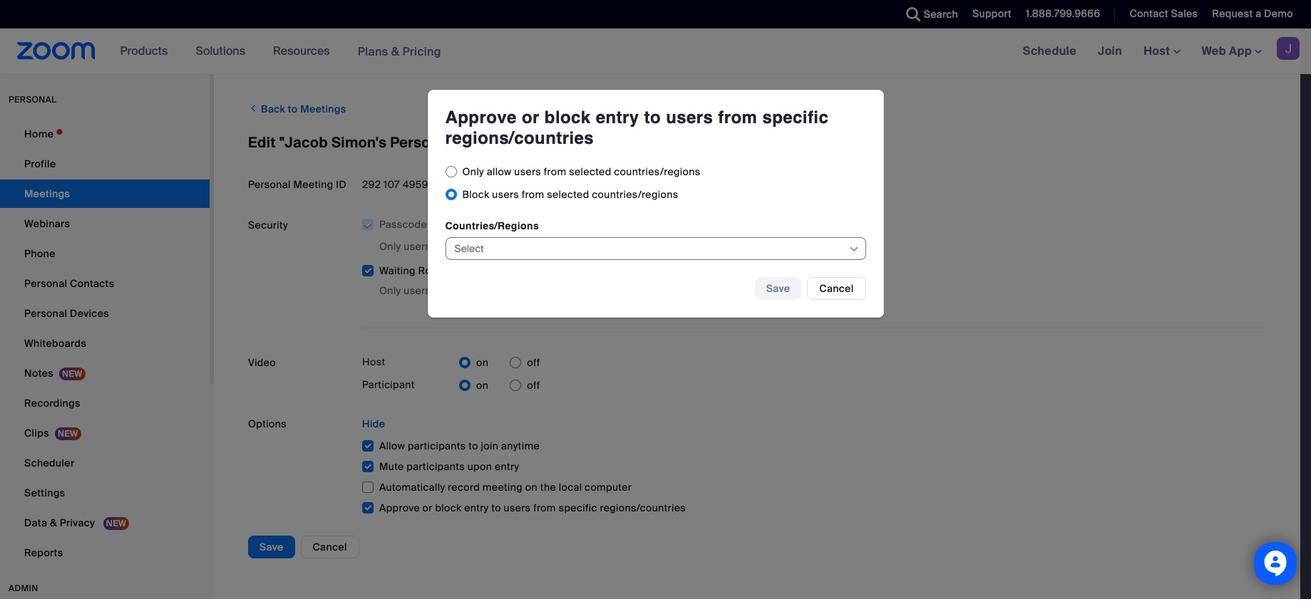 Task type: describe. For each thing, give the bounding box(es) containing it.
0 horizontal spatial entry
[[464, 502, 489, 515]]

anytime
[[501, 440, 540, 453]]

contact sales link up join
[[1119, 0, 1202, 29]]

product information navigation
[[110, 29, 452, 75]]

4959
[[403, 178, 428, 191]]

options
[[248, 418, 287, 431]]

mute participants upon entry
[[379, 461, 519, 474]]

back to meetings
[[258, 103, 346, 116]]

clips
[[24, 427, 49, 440]]

only users admitted by the host can join the meeting
[[379, 285, 635, 297]]

host
[[362, 356, 385, 369]]

home link
[[0, 120, 210, 148]]

reports
[[24, 547, 63, 560]]

settings link
[[0, 479, 210, 508]]

participants for mute
[[407, 461, 465, 474]]

personal meeting id
[[248, 178, 347, 191]]

a
[[1256, 7, 1262, 20]]

1 horizontal spatial regions/countries
[[600, 502, 686, 515]]

approve or block entry to users from specific regions/countries inside dialog
[[445, 108, 829, 148]]

whiteboards link
[[0, 329, 210, 358]]

security
[[248, 219, 288, 232]]

plans
[[358, 44, 388, 59]]

admitted
[[433, 285, 477, 297]]

block
[[462, 188, 490, 201]]

save button for cancel button to the left
[[248, 536, 295, 559]]

1 vertical spatial approve or block entry to users from specific regions/countries
[[379, 502, 686, 515]]

1 vertical spatial entry
[[495, 461, 519, 474]]

1.888.799.9666
[[1026, 7, 1100, 20]]

notes link
[[0, 359, 210, 388]]

1 vertical spatial countries/regions
[[592, 188, 678, 201]]

have
[[456, 240, 479, 253]]

0 horizontal spatial or
[[423, 502, 433, 515]]

2 vertical spatial meeting
[[483, 481, 523, 494]]

invite
[[500, 240, 526, 253]]

0 horizontal spatial cancel button
[[301, 536, 359, 559]]

only allow users from selected countries/regions
[[462, 166, 701, 178]]

support
[[973, 7, 1012, 20]]

1 horizontal spatial join
[[556, 285, 574, 297]]

notes
[[24, 367, 53, 380]]

id
[[336, 178, 347, 191]]

0 vertical spatial countries/regions
[[614, 166, 701, 178]]

292
[[362, 178, 381, 191]]

scheduler
[[24, 457, 74, 470]]

webinars link
[[0, 210, 210, 238]]

phone link
[[0, 240, 210, 268]]

contacts
[[70, 277, 114, 290]]

whiteboards
[[24, 337, 86, 350]]

approve or block entry to users from specific regions/countries dialog
[[427, 90, 884, 318]]

local
[[559, 481, 582, 494]]

personal contacts
[[24, 277, 114, 290]]

upon
[[468, 461, 492, 474]]

contact sales
[[1130, 7, 1198, 20]]

1 vertical spatial meeting
[[293, 178, 333, 191]]

the for local
[[540, 481, 556, 494]]

& for privacy
[[50, 517, 57, 530]]

passcode
[[561, 240, 609, 253]]

profile link
[[0, 150, 210, 178]]

sales
[[1171, 7, 1198, 20]]

allow participants to join       anytime
[[379, 440, 540, 453]]

room"
[[517, 133, 563, 152]]

personal
[[9, 94, 57, 106]]

participants for allow
[[408, 440, 466, 453]]

privacy
[[60, 517, 95, 530]]

phone
[[24, 247, 55, 260]]

plans & pricing
[[358, 44, 441, 59]]

personal for personal meeting id
[[248, 178, 291, 191]]

show options image
[[848, 244, 860, 255]]

block inside dialog
[[545, 108, 591, 128]]

hide button
[[362, 413, 385, 436]]

contact sales link up meetings navigation at the top right of the page
[[1130, 7, 1198, 20]]

link
[[529, 240, 545, 253]]

by
[[480, 285, 491, 297]]

edit "jacob simon's personal meeting room"
[[248, 133, 563, 152]]

& for pricing
[[391, 44, 400, 59]]

back
[[261, 103, 285, 116]]

home
[[24, 128, 54, 140]]

scheduler link
[[0, 449, 210, 478]]

edit
[[248, 133, 276, 152]]

cancel for cancel button within approve or block entry to users from specific regions/countries dialog
[[819, 282, 854, 295]]

back to meetings link
[[248, 97, 346, 120]]

2 vertical spatial on
[[525, 481, 538, 494]]

schedule
[[1023, 43, 1077, 58]]

2 horizontal spatial join
[[632, 240, 649, 253]]

on for participant
[[476, 379, 489, 392]]

devices
[[70, 307, 109, 320]]

data & privacy link
[[0, 509, 210, 538]]

approve inside dialog
[[445, 108, 517, 128]]

simon's
[[331, 133, 387, 152]]

1 horizontal spatial can
[[611, 240, 629, 253]]

regions/countries inside dialog
[[445, 128, 594, 148]]

off for participant
[[527, 379, 540, 392]]

mute
[[379, 461, 404, 474]]

schedule link
[[1012, 29, 1087, 74]]

left image
[[248, 101, 258, 116]]

personal devices link
[[0, 299, 210, 328]]

personal for personal devices
[[24, 307, 67, 320]]

or inside security group
[[548, 240, 558, 253]]



Task type: vqa. For each thing, say whether or not it's contained in the screenshot.
You
no



Task type: locate. For each thing, give the bounding box(es) containing it.
pricing
[[402, 44, 441, 59]]

only up block
[[462, 166, 484, 178]]

0 horizontal spatial block
[[435, 502, 462, 515]]

participants up automatically
[[407, 461, 465, 474]]

2 vertical spatial or
[[423, 502, 433, 515]]

1 vertical spatial specific
[[559, 502, 597, 515]]

1 horizontal spatial cancel button
[[807, 277, 866, 300]]

0 vertical spatial meeting
[[670, 240, 711, 253]]

2 horizontal spatial meeting
[[670, 240, 711, 253]]

1 horizontal spatial save
[[766, 282, 790, 295]]

0 vertical spatial participants
[[408, 440, 466, 453]]

1 horizontal spatial save button
[[755, 277, 802, 300]]

& inside personal menu menu
[[50, 517, 57, 530]]

passcode
[[379, 218, 427, 231]]

block users from selected countries/regions
[[462, 188, 678, 201]]

or
[[522, 108, 540, 128], [548, 240, 558, 253], [423, 502, 433, 515]]

107
[[384, 178, 400, 191]]

the for invite
[[481, 240, 497, 253]]

regions/countries
[[445, 128, 594, 148], [600, 502, 686, 515]]

clips link
[[0, 419, 210, 448]]

on left local in the left bottom of the page
[[525, 481, 538, 494]]

1 vertical spatial join
[[556, 285, 574, 297]]

entry inside dialog
[[596, 108, 639, 128]]

0 vertical spatial only
[[462, 166, 484, 178]]

1 vertical spatial cancel
[[313, 541, 347, 554]]

1 vertical spatial participants
[[407, 461, 465, 474]]

1 horizontal spatial meeting
[[595, 285, 635, 297]]

option group inside approve or block entry to users from specific regions/countries dialog
[[445, 161, 866, 206]]

1 vertical spatial cancel button
[[301, 536, 359, 559]]

personal menu menu
[[0, 120, 210, 569]]

1 horizontal spatial &
[[391, 44, 400, 59]]

off inside participant option group
[[527, 379, 540, 392]]

join
[[1098, 43, 1122, 58]]

video
[[248, 357, 276, 370]]

join link
[[1087, 29, 1133, 74]]

1 vertical spatial regions/countries
[[600, 502, 686, 515]]

0 vertical spatial approve
[[445, 108, 517, 128]]

save button
[[755, 277, 802, 300], [248, 536, 295, 559]]

0 horizontal spatial regions/countries
[[445, 128, 594, 148]]

reports link
[[0, 539, 210, 568]]

to inside approve or block entry to users from specific regions/countries dialog
[[644, 108, 661, 128]]

1 vertical spatial selected
[[547, 188, 589, 201]]

block down record
[[435, 502, 462, 515]]

banner containing schedule
[[0, 29, 1311, 75]]

support link
[[962, 0, 1015, 29], [973, 7, 1012, 20]]

allow
[[379, 440, 405, 453]]

meeting up allow
[[455, 133, 513, 152]]

1 horizontal spatial approve
[[445, 108, 517, 128]]

0 vertical spatial save button
[[755, 277, 802, 300]]

personal devices
[[24, 307, 109, 320]]

recordings
[[24, 397, 80, 410]]

regions/countries up allow
[[445, 128, 594, 148]]

host option group
[[459, 352, 540, 375]]

0 vertical spatial join
[[632, 240, 649, 253]]

0 vertical spatial cancel
[[819, 282, 854, 295]]

waiting
[[379, 265, 416, 278]]

1 horizontal spatial or
[[522, 108, 540, 128]]

2 vertical spatial join
[[481, 440, 499, 453]]

approve down automatically
[[379, 502, 420, 515]]

on down host option group
[[476, 379, 489, 392]]

record
[[448, 481, 480, 494]]

or inside dialog
[[522, 108, 540, 128]]

0 horizontal spatial join
[[481, 440, 499, 453]]

1 vertical spatial can
[[536, 285, 554, 297]]

meeting
[[455, 133, 513, 152], [293, 178, 333, 191]]

0 vertical spatial off
[[527, 357, 540, 370]]

only for only users admitted by the host can join the meeting
[[379, 285, 401, 297]]

who
[[433, 240, 453, 253]]

entry up only allow users from selected countries/regions
[[596, 108, 639, 128]]

specific inside dialog
[[763, 108, 829, 128]]

1 off from the top
[[527, 357, 540, 370]]

countries/regions
[[445, 220, 539, 232]]

personal down phone
[[24, 277, 67, 290]]

292 107 4959
[[362, 178, 428, 191]]

0 vertical spatial meeting
[[455, 133, 513, 152]]

hide
[[362, 418, 385, 431]]

2 off from the top
[[527, 379, 540, 392]]

entry up automatically record meeting on the local computer
[[495, 461, 519, 474]]

only
[[462, 166, 484, 178], [379, 240, 401, 253], [379, 285, 401, 297]]

contact
[[1130, 7, 1168, 20]]

automatically
[[379, 481, 445, 494]]

selected
[[569, 166, 611, 178], [547, 188, 589, 201]]

request
[[1212, 7, 1253, 20]]

security group
[[362, 214, 1266, 299]]

request a demo
[[1212, 7, 1293, 20]]

to
[[288, 103, 298, 116], [644, 108, 661, 128], [469, 440, 478, 453], [491, 502, 501, 515]]

countries/regions
[[614, 166, 701, 178], [592, 188, 678, 201]]

webinars
[[24, 217, 70, 230]]

personal
[[390, 133, 452, 152], [248, 178, 291, 191], [24, 277, 67, 290], [24, 307, 67, 320]]

request a demo link
[[1202, 0, 1311, 29], [1212, 7, 1293, 20]]

personal up whiteboards
[[24, 307, 67, 320]]

off for host
[[527, 357, 540, 370]]

approve or block entry to users from specific regions/countries
[[445, 108, 829, 148], [379, 502, 686, 515]]

1 vertical spatial &
[[50, 517, 57, 530]]

recordings link
[[0, 389, 210, 418]]

join right the passcode
[[632, 240, 649, 253]]

off inside host option group
[[527, 357, 540, 370]]

cancel button inside approve or block entry to users from specific regions/countries dialog
[[807, 277, 866, 300]]

only for only users who have the invite link or passcode can join the meeting
[[379, 240, 401, 253]]

participant
[[362, 379, 415, 391]]

0 horizontal spatial can
[[536, 285, 554, 297]]

0 vertical spatial or
[[522, 108, 540, 128]]

allow
[[487, 166, 512, 178]]

personal up security
[[248, 178, 291, 191]]

1 vertical spatial on
[[476, 379, 489, 392]]

host
[[512, 285, 533, 297]]

2 horizontal spatial or
[[548, 240, 558, 253]]

0 horizontal spatial save button
[[248, 536, 295, 559]]

"jacob
[[279, 133, 328, 152]]

join up the upon on the left bottom
[[481, 440, 499, 453]]

cancel for cancel button to the left
[[313, 541, 347, 554]]

to inside back to meetings link
[[288, 103, 298, 116]]

can right host
[[536, 285, 554, 297]]

1 horizontal spatial cancel
[[819, 282, 854, 295]]

&
[[391, 44, 400, 59], [50, 517, 57, 530]]

on up participant option group on the left bottom of the page
[[476, 357, 489, 370]]

profile
[[24, 158, 56, 170]]

meetings
[[300, 103, 346, 116]]

1 vertical spatial meeting
[[595, 285, 635, 297]]

save button inside approve or block entry to users from specific regions/countries dialog
[[755, 277, 802, 300]]

or down automatically
[[423, 502, 433, 515]]

users
[[666, 108, 713, 128], [514, 166, 541, 178], [492, 188, 519, 201], [404, 240, 431, 253], [404, 285, 431, 297], [504, 502, 531, 515]]

on inside host option group
[[476, 357, 489, 370]]

on for host
[[476, 357, 489, 370]]

save for cancel button within approve or block entry to users from specific regions/countries dialog
[[766, 282, 790, 295]]

& right the plans
[[391, 44, 400, 59]]

0 vertical spatial selected
[[569, 166, 611, 178]]

cancel inside approve or block entry to users from specific regions/countries dialog
[[819, 282, 854, 295]]

only inside option group
[[462, 166, 484, 178]]

the for host
[[493, 285, 509, 297]]

meetings navigation
[[1012, 29, 1311, 75]]

1 horizontal spatial entry
[[495, 461, 519, 474]]

2 vertical spatial only
[[379, 285, 401, 297]]

or up the room" at the left top of page
[[522, 108, 540, 128]]

off up participant option group on the left bottom of the page
[[527, 357, 540, 370]]

1 vertical spatial save
[[260, 541, 283, 554]]

automatically record meeting on the local computer
[[379, 481, 632, 494]]

participant option group
[[459, 375, 540, 397]]

block
[[545, 108, 591, 128], [435, 502, 462, 515]]

approve up allow
[[445, 108, 517, 128]]

selected up block users from selected countries/regions
[[569, 166, 611, 178]]

1 vertical spatial save button
[[248, 536, 295, 559]]

data & privacy
[[24, 517, 98, 530]]

data
[[24, 517, 47, 530]]

0 horizontal spatial approve
[[379, 502, 420, 515]]

or right "link" at top
[[548, 240, 558, 253]]

1 horizontal spatial meeting
[[455, 133, 513, 152]]

zoom logo image
[[17, 42, 95, 60]]

regions/countries down computer
[[600, 502, 686, 515]]

participants
[[408, 440, 466, 453], [407, 461, 465, 474]]

1 vertical spatial off
[[527, 379, 540, 392]]

can
[[611, 240, 629, 253], [536, 285, 554, 297]]

2 horizontal spatial entry
[[596, 108, 639, 128]]

participants up mute participants upon entry
[[408, 440, 466, 453]]

off
[[527, 357, 540, 370], [527, 379, 540, 392]]

0 vertical spatial specific
[[763, 108, 829, 128]]

option group
[[445, 161, 866, 206]]

personal contacts link
[[0, 270, 210, 298]]

off down host option group
[[527, 379, 540, 392]]

0 horizontal spatial save
[[260, 541, 283, 554]]

approve
[[445, 108, 517, 128], [379, 502, 420, 515]]

0 horizontal spatial &
[[50, 517, 57, 530]]

banner
[[0, 29, 1311, 75]]

save inside approve or block entry to users from specific regions/countries dialog
[[766, 282, 790, 295]]

& inside product information navigation
[[391, 44, 400, 59]]

0 horizontal spatial meeting
[[483, 481, 523, 494]]

0 vertical spatial on
[[476, 357, 489, 370]]

2 vertical spatial entry
[[464, 502, 489, 515]]

1 horizontal spatial specific
[[763, 108, 829, 128]]

join right host
[[556, 285, 574, 297]]

the
[[481, 240, 497, 253], [652, 240, 668, 253], [493, 285, 509, 297], [577, 285, 592, 297], [540, 481, 556, 494]]

approve or block entry to users from specific regions/countries down automatically record meeting on the local computer
[[379, 502, 686, 515]]

1 vertical spatial approve
[[379, 502, 420, 515]]

only up waiting
[[379, 240, 401, 253]]

only down waiting
[[379, 285, 401, 297]]

meeting left id
[[293, 178, 333, 191]]

room
[[418, 265, 447, 278]]

0 vertical spatial save
[[766, 282, 790, 295]]

1 vertical spatial only
[[379, 240, 401, 253]]

only for only allow users from selected countries/regions
[[462, 166, 484, 178]]

personal up 4959
[[390, 133, 452, 152]]

approve or block entry to users from specific regions/countries up only allow users from selected countries/regions
[[445, 108, 829, 148]]

entry
[[596, 108, 639, 128], [495, 461, 519, 474], [464, 502, 489, 515]]

settings
[[24, 487, 65, 500]]

0 vertical spatial approve or block entry to users from specific regions/countries
[[445, 108, 829, 148]]

waiting room
[[379, 265, 447, 278]]

0 vertical spatial block
[[545, 108, 591, 128]]

computer
[[585, 481, 632, 494]]

selected down only allow users from selected countries/regions
[[547, 188, 589, 201]]

0 horizontal spatial meeting
[[293, 178, 333, 191]]

entry down record
[[464, 502, 489, 515]]

0 vertical spatial entry
[[596, 108, 639, 128]]

can right the passcode
[[611, 240, 629, 253]]

on inside participant option group
[[476, 379, 489, 392]]

save button for cancel button within approve or block entry to users from specific regions/countries dialog
[[755, 277, 802, 300]]

0 vertical spatial cancel button
[[807, 277, 866, 300]]

block up the room" at the left top of page
[[545, 108, 591, 128]]

0 vertical spatial can
[[611, 240, 629, 253]]

0 horizontal spatial cancel
[[313, 541, 347, 554]]

join
[[632, 240, 649, 253], [556, 285, 574, 297], [481, 440, 499, 453]]

1.888.799.9666 button
[[1015, 0, 1104, 29], [1026, 7, 1100, 20]]

demo
[[1264, 7, 1293, 20]]

0 vertical spatial &
[[391, 44, 400, 59]]

save for cancel button to the left
[[260, 541, 283, 554]]

1 vertical spatial block
[[435, 502, 462, 515]]

from
[[718, 108, 757, 128], [544, 166, 567, 178], [522, 188, 544, 201], [533, 502, 556, 515]]

1 vertical spatial or
[[548, 240, 558, 253]]

personal for personal contacts
[[24, 277, 67, 290]]

admin
[[9, 583, 38, 595]]

& right data
[[50, 517, 57, 530]]

option group containing only allow users from selected countries/regions
[[445, 161, 866, 206]]

Countries/Regions,Select text field
[[455, 238, 844, 260]]

1 horizontal spatial block
[[545, 108, 591, 128]]

0 vertical spatial regions/countries
[[445, 128, 594, 148]]

0 horizontal spatial specific
[[559, 502, 597, 515]]

only users who have the invite link or passcode can join the meeting
[[379, 240, 711, 253]]



